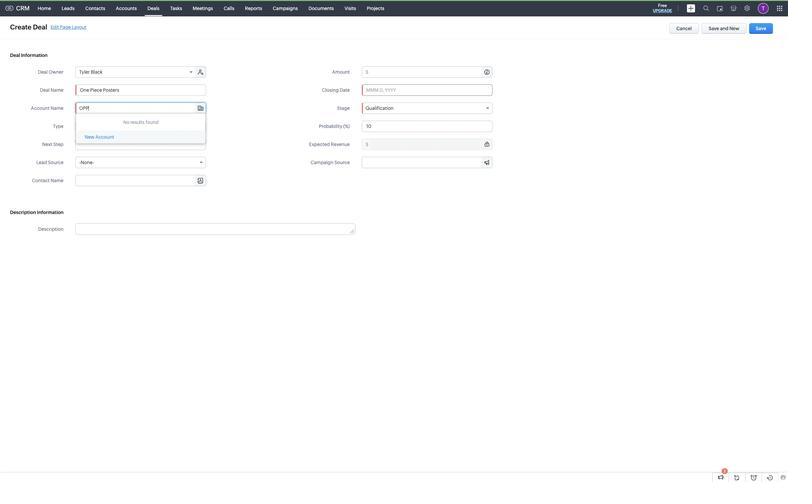Task type: vqa. For each thing, say whether or not it's contained in the screenshot.
Campaigns
yes



Task type: locate. For each thing, give the bounding box(es) containing it.
1 vertical spatial description
[[38, 227, 64, 232]]

name for contact name
[[51, 178, 64, 183]]

save for save and new
[[709, 26, 719, 31]]

name for account name
[[51, 106, 64, 111]]

save button
[[749, 23, 773, 34]]

2 name from the top
[[51, 106, 64, 111]]

deal left owner
[[38, 69, 48, 75]]

source for lead source
[[48, 160, 64, 165]]

0 vertical spatial name
[[51, 87, 64, 93]]

0 horizontal spatial account
[[31, 106, 50, 111]]

closing
[[322, 87, 339, 93]]

information
[[21, 53, 48, 58], [37, 210, 64, 215]]

create menu image
[[687, 4, 695, 12]]

visits link
[[339, 0, 361, 16]]

name up type
[[51, 106, 64, 111]]

contact name
[[32, 178, 64, 183]]

2 vertical spatial name
[[51, 178, 64, 183]]

new up none-
[[85, 134, 94, 140]]

information down contact name at the top left of the page
[[37, 210, 64, 215]]

2 source from the left
[[334, 160, 350, 165]]

information for deal information
[[21, 53, 48, 58]]

1 save from the left
[[709, 26, 719, 31]]

1 vertical spatial name
[[51, 106, 64, 111]]

accounts link
[[111, 0, 142, 16]]

create menu element
[[683, 0, 699, 16]]

campaigns
[[273, 6, 298, 11]]

save for save
[[756, 26, 766, 31]]

probability
[[319, 124, 342, 129]]

0 vertical spatial information
[[21, 53, 48, 58]]

source for campaign source
[[334, 160, 350, 165]]

account
[[31, 106, 50, 111], [95, 134, 114, 140]]

stage
[[337, 106, 350, 111]]

free
[[658, 3, 667, 8]]

$ right revenue
[[366, 142, 369, 147]]

tasks link
[[165, 0, 187, 16]]

owner
[[49, 69, 64, 75]]

0 horizontal spatial source
[[48, 160, 64, 165]]

save and new
[[709, 26, 740, 31]]

$ for amount
[[366, 69, 369, 75]]

0 vertical spatial description
[[10, 210, 36, 215]]

0 horizontal spatial save
[[709, 26, 719, 31]]

0 horizontal spatial description
[[10, 210, 36, 215]]

new
[[730, 26, 740, 31], [85, 134, 94, 140]]

0 horizontal spatial new
[[85, 134, 94, 140]]

name right "contact"
[[51, 178, 64, 183]]

$
[[366, 69, 369, 75], [366, 142, 369, 147]]

new right and in the right top of the page
[[730, 26, 740, 31]]

campaigns link
[[268, 0, 303, 16]]

0 vertical spatial new
[[730, 26, 740, 31]]

meetings
[[193, 6, 213, 11]]

edit page layout link
[[51, 24, 86, 30]]

expected
[[309, 142, 330, 147]]

campaign source
[[311, 160, 350, 165]]

name down owner
[[51, 87, 64, 93]]

reports link
[[240, 0, 268, 16]]

1 vertical spatial new
[[85, 134, 94, 140]]

deal down create
[[10, 53, 20, 58]]

1 vertical spatial information
[[37, 210, 64, 215]]

None text field
[[370, 67, 492, 77], [76, 84, 206, 96], [76, 103, 206, 114], [76, 175, 206, 186], [370, 67, 492, 77], [76, 84, 206, 96], [76, 103, 206, 114], [76, 175, 206, 186]]

description information
[[10, 210, 64, 215]]

-None- field
[[76, 157, 206, 168]]

save inside button
[[756, 26, 766, 31]]

no results found
[[123, 120, 159, 125]]

source right "lead"
[[48, 160, 64, 165]]

deal
[[33, 23, 47, 31], [10, 53, 20, 58], [38, 69, 48, 75], [40, 87, 50, 93]]

0 vertical spatial $
[[366, 69, 369, 75]]

save left and in the right top of the page
[[709, 26, 719, 31]]

None text field
[[362, 121, 493, 132], [76, 139, 206, 150], [370, 139, 492, 150], [362, 157, 492, 168], [76, 224, 355, 235], [362, 121, 493, 132], [76, 139, 206, 150], [370, 139, 492, 150], [362, 157, 492, 168], [76, 224, 355, 235]]

save and new button
[[702, 23, 747, 34]]

2 $ from the top
[[366, 142, 369, 147]]

save inside button
[[709, 26, 719, 31]]

information for description information
[[37, 210, 64, 215]]

1 horizontal spatial description
[[38, 227, 64, 232]]

1 horizontal spatial new
[[730, 26, 740, 31]]

amount
[[332, 69, 350, 75]]

2
[[724, 469, 726, 473]]

1 horizontal spatial source
[[334, 160, 350, 165]]

qualification
[[366, 106, 394, 111]]

1 $ from the top
[[366, 69, 369, 75]]

results
[[130, 120, 145, 125]]

name
[[51, 87, 64, 93], [51, 106, 64, 111], [51, 178, 64, 183]]

deals
[[148, 6, 160, 11]]

probability (%)
[[319, 124, 350, 129]]

1 horizontal spatial save
[[756, 26, 766, 31]]

2 save from the left
[[756, 26, 766, 31]]

1 name from the top
[[51, 87, 64, 93]]

description for description
[[38, 227, 64, 232]]

(%)
[[343, 124, 350, 129]]

leads
[[62, 6, 75, 11]]

projects
[[367, 6, 384, 11]]

save
[[709, 26, 719, 31], [756, 26, 766, 31]]

information up deal owner
[[21, 53, 48, 58]]

1 source from the left
[[48, 160, 64, 165]]

$ right amount
[[366, 69, 369, 75]]

source down revenue
[[334, 160, 350, 165]]

lead source
[[36, 160, 64, 165]]

3 name from the top
[[51, 178, 64, 183]]

1 vertical spatial $
[[366, 142, 369, 147]]

save down profile "icon" on the top right of the page
[[756, 26, 766, 31]]

upgrade
[[653, 8, 672, 13]]

crm link
[[5, 5, 30, 12]]

documents
[[309, 6, 334, 11]]

None field
[[76, 103, 206, 114], [76, 121, 206, 132], [362, 157, 492, 168], [76, 175, 206, 186], [76, 103, 206, 114], [76, 121, 206, 132], [362, 157, 492, 168], [76, 175, 206, 186]]

layout
[[72, 24, 86, 30]]

crm
[[16, 5, 30, 12]]

description
[[10, 210, 36, 215], [38, 227, 64, 232]]

deal up account name
[[40, 87, 50, 93]]

1 vertical spatial account
[[95, 134, 114, 140]]

source
[[48, 160, 64, 165], [334, 160, 350, 165]]

meetings link
[[187, 0, 218, 16]]

documents link
[[303, 0, 339, 16]]



Task type: describe. For each thing, give the bounding box(es) containing it.
deal for deal owner
[[38, 69, 48, 75]]

Qualification field
[[362, 103, 493, 114]]

step
[[53, 142, 64, 147]]

home
[[38, 6, 51, 11]]

1 horizontal spatial account
[[95, 134, 114, 140]]

deal for deal information
[[10, 53, 20, 58]]

calls
[[224, 6, 234, 11]]

projects link
[[361, 0, 390, 16]]

MMM D, YYYY text field
[[362, 84, 493, 96]]

none-
[[81, 160, 94, 165]]

new account
[[85, 134, 114, 140]]

search element
[[699, 0, 713, 16]]

leads link
[[56, 0, 80, 16]]

next step
[[42, 142, 64, 147]]

found
[[146, 120, 159, 125]]

tyler black
[[79, 69, 103, 75]]

deals link
[[142, 0, 165, 16]]

$ for expected revenue
[[366, 142, 369, 147]]

free upgrade
[[653, 3, 672, 13]]

tyler
[[79, 69, 90, 75]]

visits
[[345, 6, 356, 11]]

calls link
[[218, 0, 240, 16]]

date
[[340, 87, 350, 93]]

tasks
[[170, 6, 182, 11]]

profile image
[[758, 3, 769, 14]]

deal owner
[[38, 69, 64, 75]]

Tyler Black field
[[76, 67, 196, 77]]

create deal edit page layout
[[10, 23, 86, 31]]

contacts
[[85, 6, 105, 11]]

closing date
[[322, 87, 350, 93]]

edit
[[51, 24, 59, 30]]

deal left 'edit'
[[33, 23, 47, 31]]

campaign
[[311, 160, 333, 165]]

0 vertical spatial account
[[31, 106, 50, 111]]

contact
[[32, 178, 50, 183]]

cancel
[[677, 26, 692, 31]]

accounts
[[116, 6, 137, 11]]

deal name
[[40, 87, 64, 93]]

profile element
[[754, 0, 773, 16]]

black
[[91, 69, 103, 75]]

no
[[123, 120, 130, 125]]

lead
[[36, 160, 47, 165]]

home link
[[32, 0, 56, 16]]

create
[[10, 23, 31, 31]]

page
[[60, 24, 71, 30]]

new inside button
[[730, 26, 740, 31]]

next
[[42, 142, 52, 147]]

deal information
[[10, 53, 48, 58]]

search image
[[703, 5, 709, 11]]

deal for deal name
[[40, 87, 50, 93]]

-
[[79, 160, 81, 165]]

type
[[53, 124, 64, 129]]

contacts link
[[80, 0, 111, 16]]

expected revenue
[[309, 142, 350, 147]]

description for description information
[[10, 210, 36, 215]]

name for deal name
[[51, 87, 64, 93]]

reports
[[245, 6, 262, 11]]

cancel button
[[670, 23, 699, 34]]

account name
[[31, 106, 64, 111]]

calendar image
[[717, 6, 723, 11]]

revenue
[[331, 142, 350, 147]]

-none-
[[79, 160, 94, 165]]

and
[[720, 26, 729, 31]]



